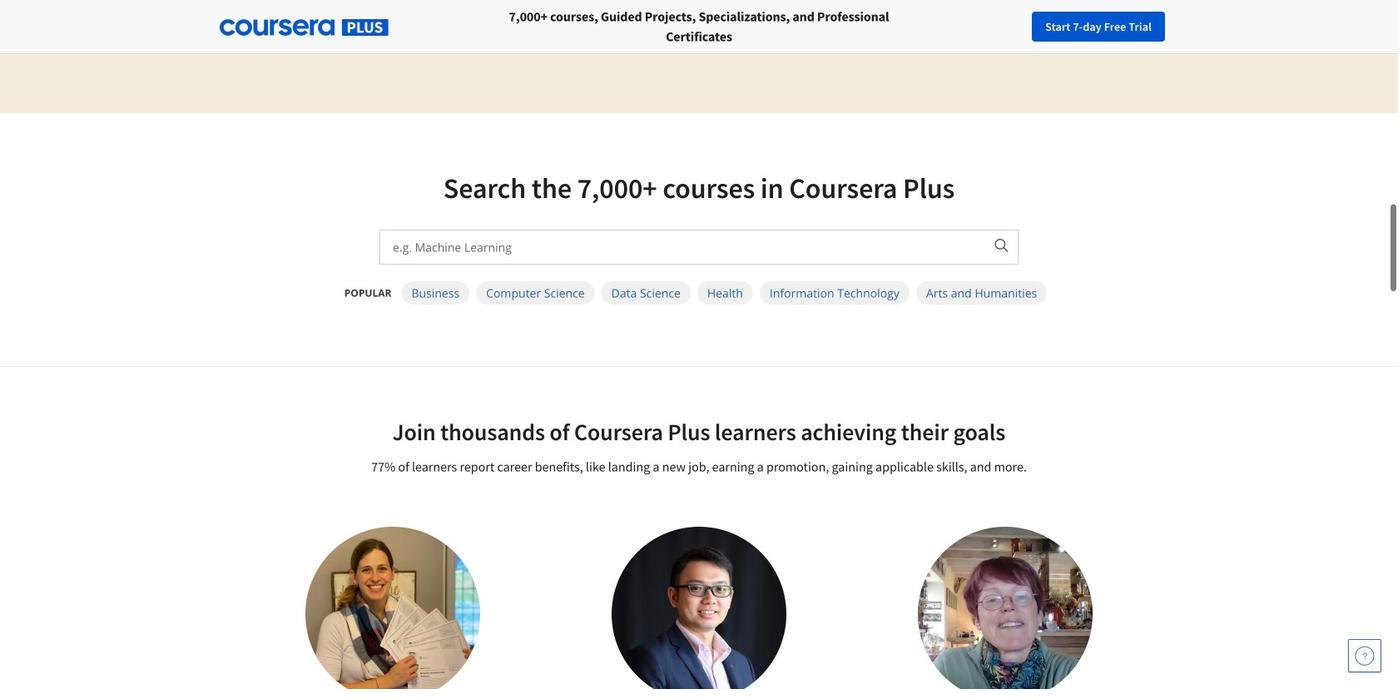 Task type: locate. For each thing, give the bounding box(es) containing it.
learner image abigail p. image
[[305, 527, 480, 689]]

list
[[231, 28, 1146, 48]]

e.g. Machine Learning text field
[[380, 231, 983, 264]]

learner image inés k. image
[[918, 527, 1093, 689]]

help center image
[[1355, 646, 1375, 666]]

None search field
[[355, 9, 758, 45]]



Task type: describe. For each thing, give the bounding box(es) containing it.
coursera plus image
[[220, 19, 389, 36]]

learner image shi jie f. image
[[612, 527, 787, 689]]

coursera image
[[140, 14, 246, 40]]



Task type: vqa. For each thing, say whether or not it's contained in the screenshot.
search field
yes



